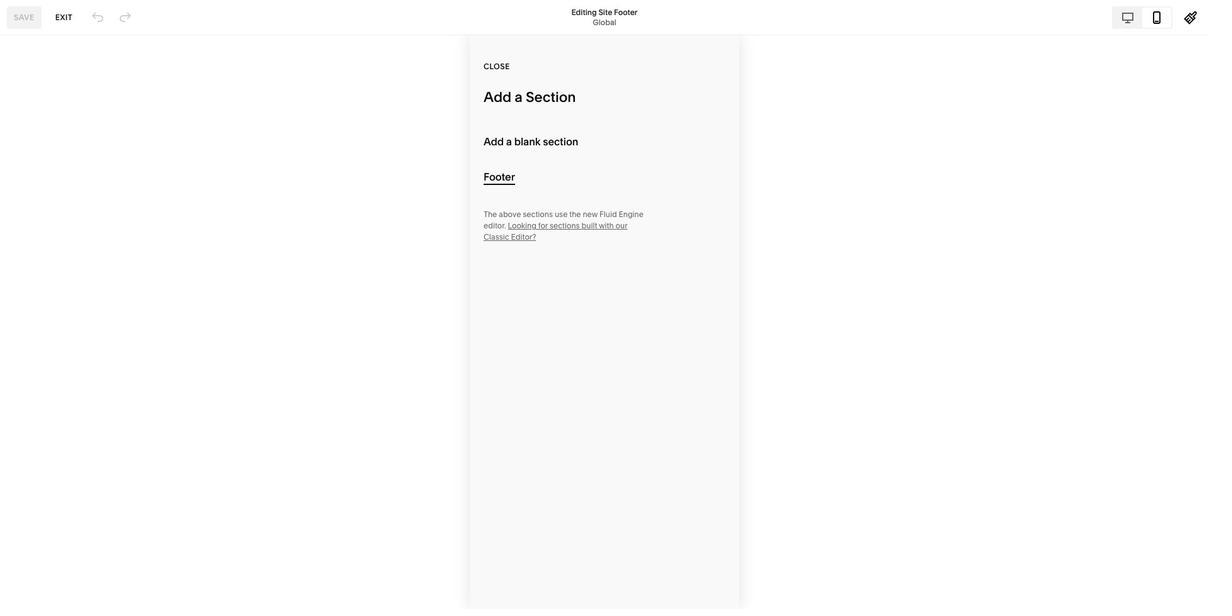 Task type: describe. For each thing, give the bounding box(es) containing it.
save button
[[7, 6, 41, 29]]

exit
[[55, 12, 73, 22]]

editing site footer global
[[572, 7, 638, 27]]

global
[[593, 17, 617, 27]]



Task type: locate. For each thing, give the bounding box(es) containing it.
save
[[14, 12, 34, 22]]

footer
[[614, 7, 638, 17]]

site
[[599, 7, 613, 17]]

tab list
[[1114, 7, 1172, 27]]

editing
[[572, 7, 597, 17]]

exit button
[[48, 6, 79, 29]]



Task type: vqa. For each thing, say whether or not it's contained in the screenshot.
Exit "button" at the top left of the page
yes



